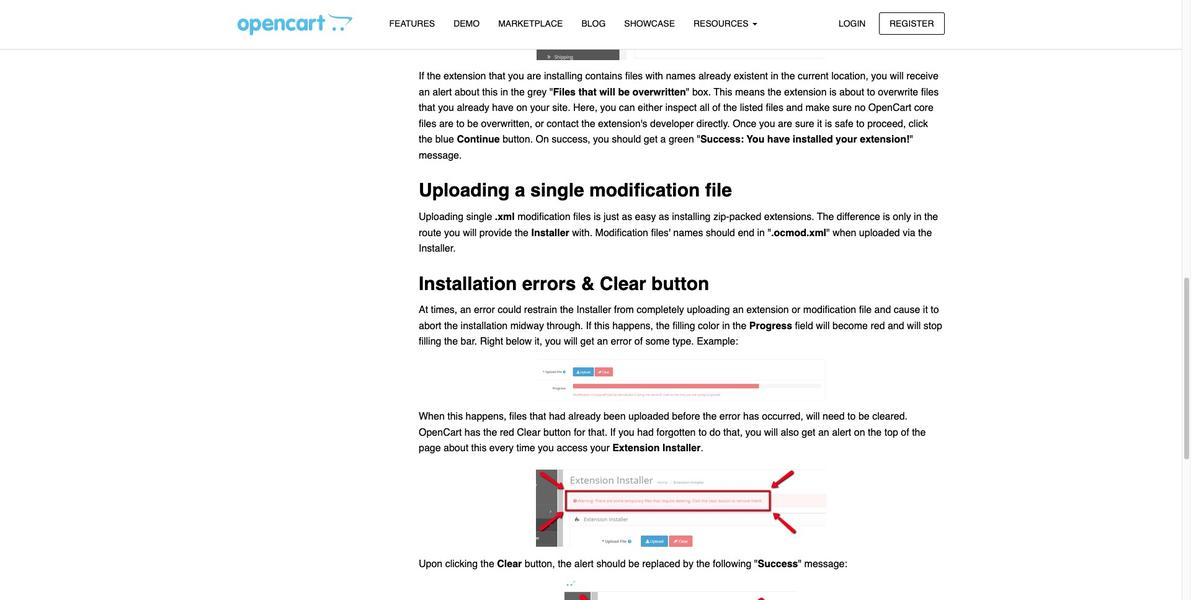 Task type: vqa. For each thing, say whether or not it's contained in the screenshot.
Multiple on the bottom right of page
no



Task type: describe. For each thing, give the bounding box(es) containing it.
once
[[733, 118, 757, 129]]

that up here,
[[578, 87, 597, 98]]

below
[[506, 337, 532, 348]]

that,
[[723, 427, 743, 438]]

0 horizontal spatial are
[[439, 118, 454, 129]]

in inside at times, an error could restrain the installer from completely uploading an extension or modification file and cause it to abort the installation midway through. if this happens, the filling color in the
[[722, 321, 730, 332]]

0 vertical spatial file
[[705, 180, 732, 201]]

installed
[[793, 134, 833, 145]]

0 vertical spatial button
[[652, 273, 709, 295]]

you right that,
[[745, 427, 761, 438]]

the down here,
[[582, 118, 595, 129]]

success
[[758, 559, 798, 570]]

and inside field will become red and will stop filling the bar. right below it, you will get an error of some type. example:
[[888, 321, 904, 332]]

filling inside field will become red and will stop filling the bar. right below it, you will get an error of some type. example:
[[419, 337, 441, 348]]

receive
[[907, 71, 939, 82]]

listed
[[740, 102, 763, 114]]

overwritten
[[633, 87, 686, 98]]

some
[[646, 337, 670, 348]]

already inside if the extension that you are installing contains files with names already existent in the current location, you will receive an alert about this in the grey "
[[699, 71, 731, 82]]

1 horizontal spatial a
[[660, 134, 666, 145]]

green
[[669, 134, 694, 145]]

for
[[574, 427, 585, 438]]

packed
[[729, 212, 761, 223]]

1 vertical spatial has
[[465, 427, 481, 438]]

" right 'end'
[[768, 227, 771, 239]]

" inside if the extension that you are installing contains files with names already existent in the current location, you will receive an alert about this in the grey "
[[550, 87, 553, 98]]

bar.
[[461, 337, 477, 348]]

file inside at times, an error could restrain the installer from completely uploading an extension or modification file and cause it to abort the installation midway through. if this happens, the filling color in the
[[859, 305, 872, 316]]

occurred,
[[762, 411, 803, 423]]

developer
[[650, 118, 694, 129]]

success image
[[564, 581, 799, 601]]

is left just
[[594, 212, 601, 223]]

0 horizontal spatial sure
[[795, 118, 814, 129]]

only
[[893, 212, 911, 223]]

modification files is just as easy as installing zip-packed extensions. the difference is only in the route you will provide the
[[419, 212, 938, 239]]

the right button,
[[558, 559, 572, 570]]

is left only
[[883, 212, 890, 223]]

red inside the when this happens, files that had already been uploaded before the error has occurred, will need to be cleared. opencart has the red clear button for that. if you had forgotten to do that, you will also get an alert on the top of the page about this every time you access your
[[500, 427, 514, 438]]

login link
[[828, 12, 876, 35]]

from
[[614, 305, 634, 316]]

message:
[[804, 559, 847, 570]]

the left top in the right of the page
[[868, 427, 882, 438]]

1 as from the left
[[622, 212, 632, 223]]

installation
[[419, 273, 517, 295]]

top
[[885, 427, 898, 438]]

safe
[[835, 118, 854, 129]]

the down completely
[[656, 321, 670, 332]]

contains
[[585, 71, 622, 82]]

grey
[[528, 87, 547, 98]]

should for names
[[706, 227, 735, 239]]

clear for button,
[[497, 559, 522, 570]]

core
[[914, 102, 934, 114]]

the down times,
[[444, 321, 458, 332]]

showcase link
[[615, 13, 684, 35]]

been
[[604, 411, 626, 423]]

error inside at times, an error could restrain the installer from completely uploading an extension or modification file and cause it to abort the installation midway through. if this happens, the filling color in the
[[474, 305, 495, 316]]

this left every
[[471, 443, 487, 454]]

when
[[833, 227, 856, 239]]

the left blue
[[419, 134, 433, 145]]

difference
[[837, 212, 880, 223]]

0 vertical spatial get
[[644, 134, 658, 145]]

cause
[[894, 305, 920, 316]]

resources
[[694, 19, 751, 29]]

warning image
[[536, 465, 828, 549]]

upload file image
[[536, 358, 828, 402]]

to up continue
[[456, 118, 465, 129]]

before
[[672, 411, 700, 423]]

will left also
[[764, 427, 778, 438]]

2 as from the left
[[659, 212, 669, 223]]

field
[[795, 321, 813, 332]]

you right time
[[538, 443, 554, 454]]

of inside " box. this means the extension is about to overwrite files that you already have on your site.  here, you can either inspect all of the listed files and make sure no opencart core files are to be overwritten, or contact the extension's developer directly. once you are sure it is safe to proceed, click the blue
[[712, 102, 721, 114]]

following
[[713, 559, 752, 570]]

on
[[536, 134, 549, 145]]

page
[[419, 443, 441, 454]]

you down extension's
[[593, 134, 609, 145]]

0 vertical spatial has
[[743, 411, 759, 423]]

" inside " box. this means the extension is about to overwrite files that you already have on your site.  here, you can either inspect all of the listed files and make sure no opencart core files are to be overwritten, or contact the extension's developer directly. once you are sure it is safe to proceed, click the blue
[[686, 87, 690, 98]]

installer.
[[419, 243, 456, 254]]

be inside " box. this means the extension is about to overwrite files that you already have on your site.  here, you can either inspect all of the listed files and make sure no opencart core files are to be overwritten, or contact the extension's developer directly. once you are sure it is safe to proceed, click the blue
[[467, 118, 478, 129]]

" left message:
[[798, 559, 802, 570]]

will inside modification files is just as easy as installing zip-packed extensions. the difference is only in the route you will provide the
[[463, 227, 477, 239]]

type.
[[673, 337, 694, 348]]

to left 'do'
[[699, 427, 707, 438]]

through.
[[547, 321, 583, 332]]

you up you
[[759, 118, 775, 129]]

be left replaced
[[629, 559, 640, 570]]

this inside if the extension that you are installing contains files with names already existent in the current location, you will receive an alert about this in the grey "
[[482, 87, 498, 98]]

an inside field will become red and will stop filling the bar. right below it, you will get an error of some type. example:
[[597, 337, 608, 348]]

overwritten,
[[481, 118, 532, 129]]

2 vertical spatial installer
[[663, 443, 701, 454]]

replaced
[[642, 559, 680, 570]]

when
[[419, 411, 445, 423]]

extension installer image
[[536, 0, 827, 61]]

features
[[389, 19, 435, 29]]

forgotten
[[657, 427, 696, 438]]

end
[[738, 227, 755, 239]]

filling inside at times, an error could restrain the installer from completely uploading an extension or modification file and cause it to abort the installation midway through. if this happens, the filling color in the
[[673, 321, 695, 332]]

midway
[[510, 321, 544, 332]]

every
[[489, 443, 514, 454]]

you inside field will become red and will stop filling the bar. right below it, you will get an error of some type. example:
[[545, 337, 561, 348]]

uploaded inside the when this happens, files that had already been uploaded before the error has occurred, will need to be cleared. opencart has the red clear button for that. if you had forgotten to do that, you will also get an alert on the top of the page about this every time you access your
[[629, 411, 669, 423]]

either
[[638, 102, 663, 114]]

the right means
[[768, 87, 782, 98]]

files
[[553, 87, 576, 98]]

it inside at times, an error could restrain the installer from completely uploading an extension or modification file and cause it to abort the installation midway through. if this happens, the filling color in the
[[923, 305, 928, 316]]

be up can
[[618, 87, 630, 98]]

on inside " box. this means the extension is about to overwrite files that you already have on your site.  here, you can either inspect all of the listed files and make sure no opencart core files are to be overwritten, or contact the extension's developer directly. once you are sure it is safe to proceed, click the blue
[[516, 102, 528, 114]]

about inside if the extension that you are installing contains files with names already existent in the current location, you will receive an alert about this in the grey "
[[455, 87, 480, 98]]

extension!
[[860, 134, 910, 145]]

field will become red and will stop filling the bar. right below it, you will get an error of some type. example:
[[419, 321, 942, 348]]

will left need
[[806, 411, 820, 423]]

2 horizontal spatial your
[[836, 134, 857, 145]]

overwrite
[[878, 87, 918, 98]]

via
[[903, 227, 916, 239]]

and inside " box. this means the extension is about to overwrite files that you already have on your site.  here, you can either inspect all of the listed files and make sure no opencart core files are to be overwritten, or contact the extension's developer directly. once you are sure it is safe to proceed, click the blue
[[786, 102, 803, 114]]

" right the following
[[754, 559, 758, 570]]

the right top in the right of the page
[[912, 427, 926, 438]]

the inside " when uploaded via the installer.
[[918, 227, 932, 239]]

on inside the when this happens, files that had already been uploaded before the error has occurred, will need to be cleared. opencart has the red clear button for that. if you had forgotten to do that, you will also get an alert on the top of the page about this every time you access your
[[854, 427, 865, 438]]

the down this
[[723, 102, 737, 114]]

1 vertical spatial had
[[637, 427, 654, 438]]

1 vertical spatial names
[[673, 227, 703, 239]]

abort
[[419, 321, 441, 332]]

clear inside the when this happens, files that had already been uploaded before the error has occurred, will need to be cleared. opencart has the red clear button for that. if you had forgotten to do that, you will also get an alert on the top of the page about this every time you access your
[[517, 427, 541, 438]]

this inside at times, an error could restrain the installer from completely uploading an extension or modification file and cause it to abort the installation midway through. if this happens, the filling color in the
[[594, 321, 610, 332]]

should for you
[[612, 134, 641, 145]]

blog
[[582, 19, 606, 29]]

to down 'location,'
[[867, 87, 875, 98]]

the right by
[[696, 559, 710, 570]]

files that will be overwritten
[[553, 87, 686, 98]]

demo link
[[444, 13, 489, 35]]

" right green
[[697, 134, 700, 145]]

will down through.
[[564, 337, 578, 348]]

the up through.
[[560, 305, 574, 316]]

the down the .xml
[[515, 227, 529, 239]]

you up blue
[[438, 102, 454, 114]]

extension inside at times, an error could restrain the installer from completely uploading an extension or modification file and cause it to abort the installation midway through. if this happens, the filling color in the
[[747, 305, 789, 316]]

of inside field will become red and will stop filling the bar. right below it, you will get an error of some type. example:
[[635, 337, 643, 348]]

make
[[806, 102, 830, 114]]

get inside field will become red and will stop filling the bar. right below it, you will get an error of some type. example:
[[580, 337, 594, 348]]

installation errors & clear button
[[419, 273, 709, 295]]

current
[[798, 71, 829, 82]]

if inside at times, an error could restrain the installer from completely uploading an extension or modification file and cause it to abort the installation midway through. if this happens, the filling color in the
[[586, 321, 592, 332]]

completely
[[637, 305, 684, 316]]

in inside modification files is just as easy as installing zip-packed extensions. the difference is only in the route you will provide the
[[914, 212, 922, 223]]

route
[[419, 227, 441, 239]]

names inside if the extension that you are installing contains files with names already existent in the current location, you will receive an alert about this in the grey "
[[666, 71, 696, 82]]

means
[[735, 87, 765, 98]]

when this happens, files that had already been uploaded before the error has occurred, will need to be cleared. opencart has the red clear button for that. if you had forgotten to do that, you will also get an alert on the top of the page about this every time you access your
[[419, 411, 926, 454]]

directly.
[[697, 118, 730, 129]]

extension inside " box. this means the extension is about to overwrite files that you already have on your site.  here, you can either inspect all of the listed files and make sure no opencart core files are to be overwritten, or contact the extension's developer directly. once you are sure it is safe to proceed, click the blue
[[784, 87, 827, 98]]

in right existent
[[771, 71, 779, 82]]

progress
[[749, 321, 792, 332]]

times,
[[431, 305, 457, 316]]

stop
[[924, 321, 942, 332]]

the inside field will become red and will stop filling the bar. right below it, you will get an error of some type. example:
[[444, 337, 458, 348]]

extensions.
[[764, 212, 814, 223]]

you inside modification files is just as easy as installing zip-packed extensions. the difference is only in the route you will provide the
[[444, 227, 460, 239]]

just
[[604, 212, 619, 223]]

blue
[[435, 134, 454, 145]]

0 vertical spatial sure
[[833, 102, 852, 114]]

are inside if the extension that you are installing contains files with names already existent in the current location, you will receive an alert about this in the grey "
[[527, 71, 541, 82]]

in right 'end'
[[757, 227, 765, 239]]

resources link
[[684, 13, 767, 35]]

zip-
[[713, 212, 729, 223]]

already inside the when this happens, files that had already been uploaded before the error has occurred, will need to be cleared. opencart has the red clear button for that. if you had forgotten to do that, you will also get an alert on the top of the page about this every time you access your
[[568, 411, 601, 423]]

get inside the when this happens, files that had already been uploaded before the error has occurred, will need to be cleared. opencart has the red clear button for that. if you had forgotten to do that, you will also get an alert on the top of the page about this every time you access your
[[802, 427, 816, 438]]

0 horizontal spatial single
[[466, 212, 492, 223]]

" message.
[[419, 134, 913, 161]]

the up example:
[[733, 321, 747, 332]]

the right clicking
[[481, 559, 494, 570]]

is up make
[[830, 87, 837, 98]]

" inside " message.
[[910, 134, 913, 145]]

this right when
[[447, 411, 463, 423]]

of inside the when this happens, files that had already been uploaded before the error has occurred, will need to be cleared. opencart has the red clear button for that. if you had forgotten to do that, you will also get an alert on the top of the page about this every time you access your
[[901, 427, 909, 438]]

this
[[714, 87, 732, 98]]

the up 'do'
[[703, 411, 717, 423]]

an inside if the extension that you are installing contains files with names already existent in the current location, you will receive an alert about this in the grey "
[[419, 87, 430, 98]]

do
[[710, 427, 721, 438]]

you up overwritten,
[[508, 71, 524, 82]]

files inside the when this happens, files that had already been uploaded before the error has occurred, will need to be cleared. opencart has the red clear button for that. if you had forgotten to do that, you will also get an alert on the top of the page about this every time you access your
[[509, 411, 527, 423]]

2 horizontal spatial are
[[778, 118, 792, 129]]

you
[[747, 134, 765, 145]]

button.
[[503, 134, 533, 145]]

be inside the when this happens, files that had already been uploaded before the error has occurred, will need to be cleared. opencart has the red clear button for that. if you had forgotten to do that, you will also get an alert on the top of the page about this every time you access your
[[859, 411, 870, 423]]

the left the current
[[781, 71, 795, 82]]



Task type: locate. For each thing, give the bounding box(es) containing it.
already up continue
[[457, 102, 489, 114]]

1 vertical spatial opencart
[[419, 427, 462, 438]]

1 horizontal spatial has
[[743, 411, 759, 423]]

upon clicking the clear button, the alert should be replaced by the following " success " message:
[[419, 559, 847, 570]]

extension down demo link
[[444, 71, 486, 82]]

on left top in the right of the page
[[854, 427, 865, 438]]

the left bar.
[[444, 337, 458, 348]]

have up overwritten,
[[492, 102, 514, 114]]

opencart inside " box. this means the extension is about to overwrite files that you already have on your site.  here, you can either inspect all of the listed files and make sure no opencart core files are to be overwritten, or contact the extension's developer directly. once you are sure it is safe to proceed, click the blue
[[869, 102, 912, 114]]

" inside " when uploaded via the installer.
[[826, 227, 830, 239]]

1 vertical spatial happens,
[[466, 411, 507, 423]]

0 vertical spatial happens,
[[612, 321, 653, 332]]

alert inside the when this happens, files that had already been uploaded before the error has occurred, will need to be cleared. opencart has the red clear button for that. if you had forgotten to do that, you will also get an alert on the top of the page about this every time you access your
[[832, 427, 851, 438]]

continue button. on success, you should get a green " success: you have installed your extension!
[[457, 134, 910, 145]]

" right grey
[[550, 87, 553, 98]]

files inside modification files is just as easy as installing zip-packed extensions. the difference is only in the route you will provide the
[[573, 212, 591, 223]]

2 horizontal spatial modification
[[803, 305, 856, 316]]

are
[[527, 71, 541, 82], [439, 118, 454, 129], [778, 118, 792, 129]]

.
[[701, 443, 704, 454]]

0 vertical spatial have
[[492, 102, 514, 114]]

0 vertical spatial red
[[871, 321, 885, 332]]

uploading for uploading single .xml
[[419, 212, 464, 223]]

site.
[[552, 102, 571, 114]]

1 horizontal spatial installer
[[577, 305, 611, 316]]

the left grey
[[511, 87, 525, 98]]

1 vertical spatial single
[[466, 212, 492, 223]]

0 vertical spatial extension
[[444, 71, 486, 82]]

1 vertical spatial modification
[[518, 212, 571, 223]]

be left cleared.
[[859, 411, 870, 423]]

0 vertical spatial on
[[516, 102, 528, 114]]

0 horizontal spatial or
[[535, 118, 544, 129]]

1 horizontal spatial get
[[644, 134, 658, 145]]

an
[[419, 87, 430, 98], [460, 305, 471, 316], [733, 305, 744, 316], [597, 337, 608, 348], [818, 427, 829, 438]]

1 horizontal spatial are
[[527, 71, 541, 82]]

0 horizontal spatial get
[[580, 337, 594, 348]]

need
[[823, 411, 845, 423]]

access
[[557, 443, 588, 454]]

error inside the when this happens, files that had already been uploaded before the error has occurred, will need to be cleared. opencart has the red clear button for that. if you had forgotten to do that, you will also get an alert on the top of the page about this every time you access your
[[720, 411, 741, 423]]

clear up time
[[517, 427, 541, 438]]

as
[[622, 212, 632, 223], [659, 212, 669, 223]]

1 vertical spatial alert
[[832, 427, 851, 438]]

error inside field will become red and will stop filling the bar. right below it, you will get an error of some type. example:
[[611, 337, 632, 348]]

filling up type.
[[673, 321, 695, 332]]

the right via
[[918, 227, 932, 239]]

0 vertical spatial and
[[786, 102, 803, 114]]

will down contains on the top of page
[[599, 87, 615, 98]]

0 horizontal spatial had
[[549, 411, 566, 423]]

modification up become
[[803, 305, 856, 316]]

1 vertical spatial your
[[836, 134, 857, 145]]

0 vertical spatial your
[[530, 102, 550, 114]]

red inside field will become red and will stop filling the bar. right below it, you will get an error of some type. example:
[[871, 321, 885, 332]]

example:
[[697, 337, 738, 348]]

about inside " box. this means the extension is about to overwrite files that you already have on your site.  here, you can either inspect all of the listed files and make sure no opencart core files are to be overwritten, or contact the extension's developer directly. once you are sure it is safe to proceed, click the blue
[[839, 87, 864, 98]]

the up every
[[483, 427, 497, 438]]

that.
[[588, 427, 608, 438]]

0 vertical spatial filling
[[673, 321, 695, 332]]

2 vertical spatial alert
[[574, 559, 594, 570]]

1 vertical spatial extension
[[784, 87, 827, 98]]

and left cause
[[875, 305, 891, 316]]

files right listed
[[766, 102, 784, 114]]

0 vertical spatial should
[[612, 134, 641, 145]]

0 horizontal spatial error
[[474, 305, 495, 316]]

on
[[516, 102, 528, 114], [854, 427, 865, 438]]

of left some
[[635, 337, 643, 348]]

will inside if the extension that you are installing contains files with names already existent in the current location, you will receive an alert about this in the grey "
[[890, 71, 904, 82]]

modification inside modification files is just as easy as installing zip-packed extensions. the difference is only in the route you will provide the
[[518, 212, 571, 223]]

or inside " box. this means the extension is about to overwrite files that you already have on your site.  here, you can either inspect all of the listed files and make sure no opencart core files are to be overwritten, or contact the extension's developer directly. once you are sure it is safe to proceed, click the blue
[[535, 118, 544, 129]]

clear left button,
[[497, 559, 522, 570]]

1 horizontal spatial it
[[923, 305, 928, 316]]

filling down the abort
[[419, 337, 441, 348]]

red
[[871, 321, 885, 332], [500, 427, 514, 438]]

.ocmod.xml
[[771, 227, 826, 239]]

0 vertical spatial modification
[[589, 180, 700, 201]]

with.
[[572, 227, 593, 239]]

errors
[[522, 273, 576, 295]]

installing inside if the extension that you are installing contains files with names already existent in the current location, you will receive an alert about this in the grey "
[[544, 71, 583, 82]]

0 horizontal spatial file
[[705, 180, 732, 201]]

0 horizontal spatial filling
[[419, 337, 441, 348]]

contact
[[547, 118, 579, 129]]

become
[[833, 321, 868, 332]]

clear for button
[[600, 273, 646, 295]]

1 horizontal spatial alert
[[574, 559, 594, 570]]

that inside if the extension that you are installing contains files with names already existent in the current location, you will receive an alert about this in the grey "
[[489, 71, 505, 82]]

it inside " box. this means the extension is about to overwrite files that you already have on your site.  here, you can either inspect all of the listed files and make sure no opencart core files are to be overwritten, or contact the extension's developer directly. once you are sure it is safe to proceed, click the blue
[[817, 118, 822, 129]]

your down the safe at the top right
[[836, 134, 857, 145]]

be
[[618, 87, 630, 98], [467, 118, 478, 129], [859, 411, 870, 423], [629, 559, 640, 570]]

1 horizontal spatial already
[[568, 411, 601, 423]]

uploaded down difference on the top
[[859, 227, 900, 239]]

installer left with.
[[531, 227, 569, 239]]

in
[[771, 71, 779, 82], [500, 87, 508, 98], [914, 212, 922, 223], [757, 227, 765, 239], [722, 321, 730, 332]]

and inside at times, an error could restrain the installer from completely uploading an extension or modification file and cause it to abort the installation midway through. if this happens, the filling color in the
[[875, 305, 891, 316]]

1 vertical spatial installing
[[672, 212, 711, 223]]

alert inside if the extension that you are installing contains files with names already existent in the current location, you will receive an alert about this in the grey "
[[433, 87, 452, 98]]

demo
[[454, 19, 480, 29]]

0 vertical spatial names
[[666, 71, 696, 82]]

1 horizontal spatial as
[[659, 212, 669, 223]]

files'
[[651, 227, 671, 239]]

register link
[[879, 12, 945, 35]]

happens, inside at times, an error could restrain the installer from completely uploading an extension or modification file and cause it to abort the installation midway through. if this happens, the filling color in the
[[612, 321, 653, 332]]

by
[[683, 559, 694, 570]]

and down cause
[[888, 321, 904, 332]]

box.
[[692, 87, 711, 98]]

have right you
[[767, 134, 790, 145]]

installing up the files at the top left
[[544, 71, 583, 82]]

that inside " box. this means the extension is about to overwrite files that you already have on your site.  here, you can either inspect all of the listed files and make sure no opencart core files are to be overwritten, or contact the extension's developer directly. once you are sure it is safe to proceed, click the blue
[[419, 102, 435, 114]]

files up blue
[[419, 118, 436, 129]]

be up continue
[[467, 118, 478, 129]]

installer
[[531, 227, 569, 239], [577, 305, 611, 316], [663, 443, 701, 454]]

to right need
[[848, 411, 856, 423]]

as up files'
[[659, 212, 669, 223]]

are right once
[[778, 118, 792, 129]]

red right become
[[871, 321, 885, 332]]

uploading up uploading single .xml
[[419, 180, 510, 201]]

are up blue
[[439, 118, 454, 129]]

1 vertical spatial of
[[635, 337, 643, 348]]

1 uploading from the top
[[419, 180, 510, 201]]

location,
[[832, 71, 869, 82]]

1 vertical spatial uploaded
[[629, 411, 669, 423]]

2 horizontal spatial of
[[901, 427, 909, 438]]

1 horizontal spatial single
[[530, 180, 584, 201]]

1 vertical spatial should
[[706, 227, 735, 239]]

marketplace
[[498, 19, 563, 29]]

2 horizontal spatial alert
[[832, 427, 851, 438]]

2 vertical spatial should
[[596, 559, 626, 570]]

already up this
[[699, 71, 731, 82]]

button inside the when this happens, files that had already been uploaded before the error has occurred, will need to be cleared. opencart has the red clear button for that. if you had forgotten to do that, you will also get an alert on the top of the page about this every time you access your
[[543, 427, 571, 438]]

your
[[530, 102, 550, 114], [836, 134, 857, 145], [590, 443, 610, 454]]

extension
[[612, 443, 660, 454]]

uploaded inside " when uploaded via the installer.
[[859, 227, 900, 239]]

all
[[700, 102, 710, 114]]

no
[[855, 102, 866, 114]]

uploading for uploading a single modification file
[[419, 180, 510, 201]]

to up 'stop'
[[931, 305, 939, 316]]

1 horizontal spatial button
[[652, 273, 709, 295]]

have inside " box. this means the extension is about to overwrite files that you already have on your site.  here, you can either inspect all of the listed files and make sure no opencart core files are to be overwritten, or contact the extension's developer directly. once you are sure it is safe to proceed, click the blue
[[492, 102, 514, 114]]

a down 'button.'
[[515, 180, 525, 201]]

it,
[[535, 337, 542, 348]]

1 vertical spatial get
[[580, 337, 594, 348]]

0 horizontal spatial of
[[635, 337, 643, 348]]

single up provide
[[466, 212, 492, 223]]

an inside the when this happens, files that had already been uploaded before the error has occurred, will need to be cleared. opencart has the red clear button for that. if you had forgotten to do that, you will also get an alert on the top of the page about this every time you access your
[[818, 427, 829, 438]]

1 horizontal spatial if
[[586, 321, 592, 332]]

2 horizontal spatial installer
[[663, 443, 701, 454]]

about right page on the left bottom of page
[[444, 443, 468, 454]]

0 vertical spatial it
[[817, 118, 822, 129]]

already up for
[[568, 411, 601, 423]]

will down uploading single .xml
[[463, 227, 477, 239]]

" down the
[[826, 227, 830, 239]]

1 vertical spatial installer
[[577, 305, 611, 316]]

1 horizontal spatial your
[[590, 443, 610, 454]]

2 vertical spatial your
[[590, 443, 610, 454]]

will down cause
[[907, 321, 921, 332]]

extension installer .
[[612, 443, 704, 454]]

your inside the when this happens, files that had already been uploaded before the error has occurred, will need to be cleared. opencart has the red clear button for that. if you had forgotten to do that, you will also get an alert on the top of the page about this every time you access your
[[590, 443, 610, 454]]

alert right button,
[[574, 559, 594, 570]]

had up extension
[[637, 427, 654, 438]]

files up core
[[921, 87, 939, 98]]

uploading
[[419, 180, 510, 201], [419, 212, 464, 223]]

success:
[[700, 134, 744, 145]]

or up field
[[792, 305, 801, 316]]

0 vertical spatial error
[[474, 305, 495, 316]]

" down click in the top right of the page
[[910, 134, 913, 145]]

installing up installer with. modification files' names should end in " .ocmod.xml
[[672, 212, 711, 223]]

success,
[[552, 134, 590, 145]]

the down 'features' link
[[427, 71, 441, 82]]

will right field
[[816, 321, 830, 332]]

0 horizontal spatial a
[[515, 180, 525, 201]]

if down 'features' link
[[419, 71, 424, 82]]

get right also
[[802, 427, 816, 438]]

file
[[705, 180, 732, 201], [859, 305, 872, 316]]

have
[[492, 102, 514, 114], [767, 134, 790, 145]]

as right just
[[622, 212, 632, 223]]

opencart inside the when this happens, files that had already been uploaded before the error has occurred, will need to be cleared. opencart has the red clear button for that. if you had forgotten to do that, you will also get an alert on the top of the page about this every time you access your
[[419, 427, 462, 438]]

sure up installed
[[795, 118, 814, 129]]

should left replaced
[[596, 559, 626, 570]]

the right only
[[924, 212, 938, 223]]

installer inside at times, an error could restrain the installer from completely uploading an extension or modification file and cause it to abort the installation midway through. if this happens, the filling color in the
[[577, 305, 611, 316]]

you up extension
[[619, 427, 635, 438]]

0 horizontal spatial as
[[622, 212, 632, 223]]

upon
[[419, 559, 443, 570]]

that inside the when this happens, files that had already been uploaded before the error has occurred, will need to be cleared. opencart has the red clear button for that. if you had forgotten to do that, you will also get an alert on the top of the page about this every time you access your
[[530, 411, 546, 423]]

in right color
[[722, 321, 730, 332]]

happens, inside the when this happens, files that had already been uploaded before the error has occurred, will need to be cleared. opencart has the red clear button for that. if you had forgotten to do that, you will also get an alert on the top of the page about this every time you access your
[[466, 411, 507, 423]]

if right through.
[[586, 321, 592, 332]]

you
[[508, 71, 524, 82], [871, 71, 887, 82], [438, 102, 454, 114], [600, 102, 616, 114], [759, 118, 775, 129], [593, 134, 609, 145], [444, 227, 460, 239], [545, 337, 561, 348], [619, 427, 635, 438], [745, 427, 761, 438], [538, 443, 554, 454]]

0 vertical spatial installing
[[544, 71, 583, 82]]

0 horizontal spatial alert
[[433, 87, 452, 98]]

2 vertical spatial and
[[888, 321, 904, 332]]

1 vertical spatial have
[[767, 134, 790, 145]]

clear
[[600, 273, 646, 295], [517, 427, 541, 438], [497, 559, 522, 570]]

to inside at times, an error could restrain the installer from completely uploading an extension or modification file and cause it to abort the installation midway through. if this happens, the filling color in the
[[931, 305, 939, 316]]

" box. this means the extension is about to overwrite files that you already have on your site.  here, you can either inspect all of the listed files and make sure no opencart core files are to be overwritten, or contact the extension's developer directly. once you are sure it is safe to proceed, click the blue
[[419, 87, 939, 145]]

0 vertical spatial alert
[[433, 87, 452, 98]]

here,
[[573, 102, 598, 114]]

0 horizontal spatial uploaded
[[629, 411, 669, 423]]

files up time
[[509, 411, 527, 423]]

error up that,
[[720, 411, 741, 423]]

about inside the when this happens, files that had already been uploaded before the error has occurred, will need to be cleared. opencart has the red clear button for that. if you had forgotten to do that, you will also get an alert on the top of the page about this every time you access your
[[444, 443, 468, 454]]

0 vertical spatial already
[[699, 71, 731, 82]]

1 vertical spatial and
[[875, 305, 891, 316]]

1 vertical spatial button
[[543, 427, 571, 438]]

0 vertical spatial opencart
[[869, 102, 912, 114]]

easy
[[635, 212, 656, 223]]

of
[[712, 102, 721, 114], [635, 337, 643, 348], [901, 427, 909, 438]]

that
[[489, 71, 505, 82], [578, 87, 597, 98], [419, 102, 435, 114], [530, 411, 546, 423]]

installing inside modification files is just as easy as installing zip-packed extensions. the difference is only in the route you will provide the
[[672, 212, 711, 223]]

single
[[530, 180, 584, 201], [466, 212, 492, 223]]

1 horizontal spatial have
[[767, 134, 790, 145]]

time
[[516, 443, 535, 454]]

2 vertical spatial if
[[610, 427, 616, 438]]

0 horizontal spatial if
[[419, 71, 424, 82]]

0 horizontal spatial has
[[465, 427, 481, 438]]

0 horizontal spatial opencart
[[419, 427, 462, 438]]

is left the safe at the top right
[[825, 118, 832, 129]]

about up continue
[[455, 87, 480, 98]]

1 vertical spatial file
[[859, 305, 872, 316]]

if the extension that you are installing contains files with names already existent in the current location, you will receive an alert about this in the grey "
[[419, 71, 939, 98]]

2 vertical spatial already
[[568, 411, 601, 423]]

0 horizontal spatial installing
[[544, 71, 583, 82]]

opencart up proceed,
[[869, 102, 912, 114]]

1 horizontal spatial uploaded
[[859, 227, 900, 239]]

files inside if the extension that you are installing contains files with names already existent in the current location, you will receive an alert about this in the grey "
[[625, 71, 643, 82]]

modification inside at times, an error could restrain the installer from completely uploading an extension or modification file and cause it to abort the installation midway through. if this happens, the filling color in the
[[803, 305, 856, 316]]

2 horizontal spatial error
[[720, 411, 741, 423]]

1 horizontal spatial happens,
[[612, 321, 653, 332]]

0 horizontal spatial installer
[[531, 227, 569, 239]]

names up box.
[[666, 71, 696, 82]]

modification up easy
[[589, 180, 700, 201]]

button up access
[[543, 427, 571, 438]]

can
[[619, 102, 635, 114]]

extension inside if the extension that you are installing contains files with names already existent in the current location, you will receive an alert about this in the grey "
[[444, 71, 486, 82]]

1 horizontal spatial on
[[854, 427, 865, 438]]

are up grey
[[527, 71, 541, 82]]

showcase
[[624, 19, 675, 29]]

about down 'location,'
[[839, 87, 864, 98]]

2 vertical spatial error
[[720, 411, 741, 423]]

in up overwritten,
[[500, 87, 508, 98]]

with
[[646, 71, 663, 82]]

continue
[[457, 134, 500, 145]]

0 vertical spatial of
[[712, 102, 721, 114]]

already
[[699, 71, 731, 82], [457, 102, 489, 114], [568, 411, 601, 423]]

.xml
[[495, 212, 515, 223]]

single up with.
[[530, 180, 584, 201]]

2 vertical spatial modification
[[803, 305, 856, 316]]

existent
[[734, 71, 768, 82]]

1 vertical spatial or
[[792, 305, 801, 316]]

names right files'
[[673, 227, 703, 239]]

1 horizontal spatial red
[[871, 321, 885, 332]]

it down make
[[817, 118, 822, 129]]

or inside at times, an error could restrain the installer from completely uploading an extension or modification file and cause it to abort the installation midway through. if this happens, the filling color in the
[[792, 305, 801, 316]]

happens, down from
[[612, 321, 653, 332]]

should
[[612, 134, 641, 145], [706, 227, 735, 239], [596, 559, 626, 570]]

1 horizontal spatial of
[[712, 102, 721, 114]]

2 vertical spatial of
[[901, 427, 909, 438]]

0 horizontal spatial button
[[543, 427, 571, 438]]

1 vertical spatial error
[[611, 337, 632, 348]]

you up overwrite
[[871, 71, 887, 82]]

"
[[550, 87, 553, 98], [686, 87, 690, 98], [697, 134, 700, 145], [910, 134, 913, 145], [768, 227, 771, 239], [826, 227, 830, 239], [754, 559, 758, 570], [798, 559, 802, 570]]

if inside if the extension that you are installing contains files with names already existent in the current location, you will receive an alert about this in the grey "
[[419, 71, 424, 82]]

register
[[890, 18, 934, 28]]

that up blue
[[419, 102, 435, 114]]

to down 'no'
[[856, 118, 865, 129]]

button,
[[525, 559, 555, 570]]

0 vertical spatial had
[[549, 411, 566, 423]]

if inside the when this happens, files that had already been uploaded before the error has occurred, will need to be cleared. opencart has the red clear button for that. if you had forgotten to do that, you will also get an alert on the top of the page about this every time you access your
[[610, 427, 616, 438]]

opencart - open source shopping cart solution image
[[237, 13, 352, 35]]

already inside " box. this means the extension is about to overwrite files that you already have on your site.  here, you can either inspect all of the listed files and make sure no opencart core files are to be overwritten, or contact the extension's developer directly. once you are sure it is safe to proceed, click the blue
[[457, 102, 489, 114]]

2 vertical spatial get
[[802, 427, 816, 438]]

2 vertical spatial extension
[[747, 305, 789, 316]]

error down from
[[611, 337, 632, 348]]

2 uploading from the top
[[419, 212, 464, 223]]

login
[[839, 18, 866, 28]]

that up overwritten,
[[489, 71, 505, 82]]

extension's
[[598, 118, 647, 129]]

the
[[427, 71, 441, 82], [781, 71, 795, 82], [511, 87, 525, 98], [768, 87, 782, 98], [723, 102, 737, 114], [582, 118, 595, 129], [419, 134, 433, 145], [924, 212, 938, 223], [515, 227, 529, 239], [918, 227, 932, 239], [560, 305, 574, 316], [444, 321, 458, 332], [656, 321, 670, 332], [733, 321, 747, 332], [444, 337, 458, 348], [703, 411, 717, 423], [483, 427, 497, 438], [868, 427, 882, 438], [912, 427, 926, 438], [481, 559, 494, 570], [558, 559, 572, 570], [696, 559, 710, 570]]

on down grey
[[516, 102, 528, 114]]

1 vertical spatial it
[[923, 305, 928, 316]]

at times, an error could restrain the installer from completely uploading an extension or modification file and cause it to abort the installation midway through. if this happens, the filling color in the
[[419, 305, 939, 332]]

your inside " box. this means the extension is about to overwrite files that you already have on your site.  here, you can either inspect all of the listed files and make sure no opencart core files are to be overwritten, or contact the extension's developer directly. once you are sure it is safe to proceed, click the blue
[[530, 102, 550, 114]]

opencart
[[869, 102, 912, 114], [419, 427, 462, 438]]

you left can
[[600, 102, 616, 114]]

if
[[419, 71, 424, 82], [586, 321, 592, 332], [610, 427, 616, 438]]

1 vertical spatial if
[[586, 321, 592, 332]]

this up overwritten,
[[482, 87, 498, 98]]



